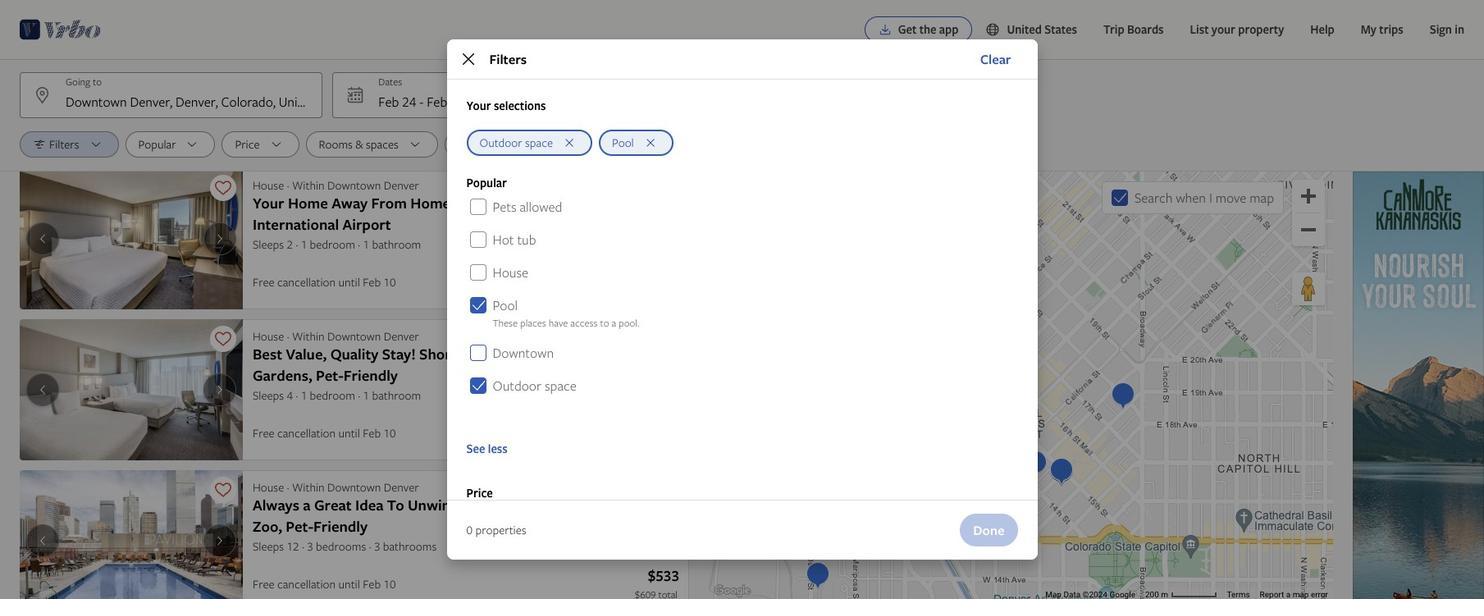 Task type: describe. For each thing, give the bounding box(es) containing it.
clear button
[[967, 43, 1025, 76]]

downtown for gardens,
[[328, 328, 381, 344]]

small image
[[986, 22, 1007, 37]]

pool.
[[619, 316, 640, 330]]

1 down quality
[[363, 387, 369, 403]]

pets
[[493, 198, 517, 216]]

done button
[[960, 514, 1018, 547]]

downtown for international
[[328, 177, 381, 193]]

denver down places
[[517, 344, 566, 364]]

vrbo logo image
[[20, 16, 101, 43]]

within for home
[[292, 177, 325, 193]]

always
[[253, 495, 300, 515]]

pet- inside the house · within downtown denver your home away from home! pet-friendly, near denver international airport sleeps 2 · 1 bedroom · 1 bathroom
[[459, 193, 486, 213]]

allowed
[[520, 198, 563, 216]]

search when i move map
[[1135, 189, 1275, 207]]

bedrooms
[[316, 538, 366, 554]]

near inside the house · within downtown denver your home away from home! pet-friendly, near denver international airport sleeps 2 · 1 bedroom · 1 bathroom
[[548, 193, 580, 213]]

close sort and filter image
[[458, 49, 478, 69]]

feb down airport
[[363, 274, 381, 290]]

friendly,
[[486, 193, 544, 213]]

pool these places have access to a pool.
[[493, 296, 640, 330]]

cancellation for sleeps
[[277, 274, 336, 290]]

show previous image for best value, quality stay! short drive to denver botanic gardens, pet-friendly image
[[33, 383, 53, 396]]

· left great
[[287, 479, 289, 495]]

places
[[520, 316, 546, 330]]

get the app link
[[865, 16, 973, 43]]

feb 24 - feb 25 button
[[333, 72, 636, 118]]

price inside dialog
[[467, 485, 493, 501]]

until for airport
[[339, 274, 360, 290]]

rooms
[[319, 136, 353, 152]]

map region
[[709, 172, 1334, 599]]

2
[[287, 236, 293, 252]]

show previous image for always a great idea to unwind! 3 relaxing units, near denver zoo, pet-friendly image
[[33, 534, 53, 547]]

drive
[[460, 344, 496, 364]]

3 free from the top
[[253, 576, 275, 592]]

downtown down places
[[493, 344, 554, 362]]

house for your home away from home! pet-friendly, near denver international airport
[[253, 177, 284, 193]]

access
[[571, 316, 598, 330]]

your inside the house · within downtown denver your home away from home! pet-friendly, near denver international airport sleeps 2 · 1 bedroom · 1 bathroom
[[253, 193, 284, 213]]

· right 12
[[302, 538, 304, 554]]

· down quality
[[358, 387, 360, 403]]

home!
[[411, 193, 455, 213]]

outdoor space inside button
[[480, 135, 553, 150]]

sort by recommended button
[[445, 131, 607, 158]]

3 10 from the top
[[384, 576, 396, 592]]

trips
[[1380, 21, 1404, 37]]

downtown for near
[[328, 479, 381, 495]]

rooms & spaces button
[[306, 131, 438, 158]]

to
[[387, 495, 404, 515]]

show next image for best value, quality stay! short drive to denver botanic gardens, pet-friendly image
[[210, 383, 230, 396]]

pool button
[[599, 130, 674, 156]]

tub
[[517, 231, 536, 249]]

12
[[287, 538, 299, 554]]

unwind!
[[408, 495, 464, 515]]

botanic
[[569, 344, 620, 364]]

bathroom inside the house · within downtown denver best value, quality stay! short drive to denver botanic gardens, pet-friendly sleeps 4 · 1 bedroom · 1 bathroom
[[372, 387, 421, 403]]

your
[[1212, 21, 1236, 37]]

help
[[1311, 21, 1335, 37]]

sleeps inside the house · within downtown denver your home away from home! pet-friendly, near denver international airport sleeps 2 · 1 bedroom · 1 bathroom
[[253, 236, 284, 252]]

25
[[451, 93, 465, 111]]

bathroom inside the house · within downtown denver your home away from home! pet-friendly, near denver international airport sleeps 2 · 1 bedroom · 1 bathroom
[[372, 236, 421, 252]]

4
[[287, 387, 293, 403]]

bedroom inside the house · within downtown denver your home away from home! pet-friendly, near denver international airport sleeps 2 · 1 bedroom · 1 bathroom
[[310, 236, 355, 252]]

move
[[1216, 189, 1247, 207]]

recommended
[[496, 136, 568, 152]]

google image
[[713, 583, 752, 599]]

&
[[356, 136, 363, 152]]

see less
[[467, 441, 508, 456]]

house · within downtown denver your home away from home! pet-friendly, near denver international airport sleeps 2 · 1 bedroom · 1 bathroom
[[253, 177, 632, 252]]

short
[[419, 344, 457, 364]]

house for always a great idea to unwind! 3 relaxing units, near denver zoo, pet-friendly
[[253, 479, 284, 495]]

3 until from the top
[[339, 576, 360, 592]]

property
[[1239, 21, 1285, 37]]

denver right idea
[[384, 479, 419, 495]]

properties
[[476, 522, 527, 538]]

group containing your home away from home! pet-friendly, near denver international airport
[[0, 17, 709, 599]]

unit with 2 queen beds. exact unit will be assigned upon arrival. views, colors, and decor may vary. image
[[20, 319, 243, 460]]

trip boards
[[1104, 21, 1164, 37]]

price inside button
[[235, 136, 260, 152]]

2 horizontal spatial 3
[[467, 495, 475, 515]]

house · within downtown denver always a great idea to unwind! 3 relaxing units, near denver zoo, pet-friendly sleeps 12 · 3 bedrooms · 3 bathrooms
[[253, 479, 665, 554]]

units,
[[538, 495, 577, 515]]

by
[[482, 136, 493, 152]]

airport
[[343, 214, 391, 235]]

1 vertical spatial outdoor
[[493, 377, 542, 395]]

filters button
[[20, 131, 119, 158]]

gardens,
[[253, 365, 312, 386]]

done
[[974, 521, 1005, 539]]

your selections
[[467, 98, 546, 113]]

great
[[314, 495, 352, 515]]

space inside button
[[525, 135, 553, 150]]

pets allowed
[[493, 198, 563, 216]]

0
[[467, 522, 473, 538]]

free for best value, quality stay! short drive to denver botanic gardens, pet-friendly
[[253, 425, 275, 441]]

rooms & spaces
[[319, 136, 399, 152]]

best
[[253, 344, 282, 364]]

filters inside button
[[49, 136, 79, 152]]

3 free cancellation until feb 10 from the top
[[253, 576, 396, 592]]

within for value,
[[292, 328, 325, 344]]

within for a
[[292, 479, 325, 495]]

united states button
[[973, 13, 1091, 46]]

· right the 4 at the bottom of page
[[296, 387, 298, 403]]

quality
[[330, 344, 379, 364]]

clear
[[980, 50, 1012, 68]]

hot tub
[[493, 231, 536, 249]]

these
[[493, 316, 518, 330]]

a for pool.
[[612, 316, 616, 330]]

states
[[1045, 21, 1078, 37]]

-
[[420, 93, 424, 111]]

see
[[467, 441, 485, 456]]

help link
[[1298, 13, 1348, 46]]

boards
[[1128, 21, 1164, 37]]

feb up idea
[[363, 425, 381, 441]]

trip
[[1104, 21, 1125, 37]]

0 properties
[[467, 522, 527, 538]]

house · within downtown denver best value, quality stay! short drive to denver botanic gardens, pet-friendly sleeps 4 · 1 bedroom · 1 bathroom
[[253, 328, 620, 403]]



Task type: locate. For each thing, give the bounding box(es) containing it.
2 vertical spatial pet-
[[286, 516, 313, 537]]

0 vertical spatial price
[[235, 136, 260, 152]]

1 horizontal spatial to
[[600, 316, 609, 330]]

0 vertical spatial pool
[[612, 135, 634, 150]]

0 horizontal spatial popular
[[138, 136, 176, 152]]

zoo,
[[253, 516, 282, 537]]

3 up 0 in the left of the page
[[467, 495, 475, 515]]

popular
[[138, 136, 176, 152], [467, 175, 507, 190]]

1 vertical spatial price
[[467, 485, 493, 501]]

the
[[920, 21, 937, 37]]

free cancellation until feb 10 down "2" on the top of the page
[[253, 274, 396, 290]]

house for best value, quality stay! short drive to denver botanic gardens, pet-friendly
[[253, 328, 284, 344]]

0 vertical spatial free cancellation until feb 10
[[253, 274, 396, 290]]

downtown inside the house · within downtown denver best value, quality stay! short drive to denver botanic gardens, pet-friendly sleeps 4 · 1 bedroom · 1 bathroom
[[328, 328, 381, 344]]

cancellation down the 4 at the bottom of page
[[277, 425, 336, 441]]

cancellation down "2" on the top of the page
[[277, 274, 336, 290]]

1 cancellation from the top
[[277, 274, 336, 290]]

0 horizontal spatial pool
[[493, 296, 518, 314]]

pet- down value,
[[316, 365, 344, 386]]

0 vertical spatial outdoor
[[480, 135, 522, 150]]

3 left bathrooms
[[374, 538, 380, 554]]

3 cancellation from the top
[[277, 576, 336, 592]]

2 vertical spatial within
[[292, 479, 325, 495]]

united states
[[1007, 21, 1078, 37]]

denver
[[384, 177, 419, 193], [584, 193, 632, 213], [384, 328, 419, 344], [517, 344, 566, 364], [384, 479, 419, 495], [617, 495, 665, 515]]

downtown down "rooms & spaces"
[[328, 177, 381, 193]]

within up 12
[[292, 479, 325, 495]]

downtown inside house · within downtown denver always a great idea to unwind! 3 relaxing units, near denver zoo, pet-friendly sleeps 12 · 3 bedrooms · 3 bathrooms
[[328, 479, 381, 495]]

1 vertical spatial filters
[[49, 136, 79, 152]]

your right 25
[[467, 98, 491, 113]]

1 vertical spatial friendly
[[313, 516, 368, 537]]

1 within from the top
[[292, 177, 325, 193]]

1 sleeps from the top
[[253, 236, 284, 252]]

outdoor space button
[[467, 130, 593, 156]]

until down bedrooms
[[339, 576, 360, 592]]

1 horizontal spatial filters
[[490, 50, 527, 68]]

0 horizontal spatial price
[[235, 136, 260, 152]]

house down price button
[[253, 177, 284, 193]]

price right the popular button
[[235, 136, 260, 152]]

downtown inside the house · within downtown denver your home away from home! pet-friendly, near denver international airport sleeps 2 · 1 bedroom · 1 bathroom
[[328, 177, 381, 193]]

away
[[332, 193, 368, 213]]

3
[[467, 495, 475, 515], [307, 538, 313, 554], [374, 538, 380, 554]]

·
[[287, 177, 289, 193], [296, 236, 298, 252], [358, 236, 360, 252], [287, 328, 289, 344], [296, 387, 298, 403], [358, 387, 360, 403], [287, 479, 289, 495], [302, 538, 304, 554], [369, 538, 371, 554]]

feb right "-"
[[427, 93, 447, 111]]

sort
[[458, 136, 479, 152]]

0 vertical spatial outdoor space
[[480, 135, 553, 150]]

cancellation for friendly
[[277, 425, 336, 441]]

filters down show previous image for you found it! 2 comfortable units, w/ pool, close to denver art museum
[[49, 136, 79, 152]]

house down hot tub
[[493, 263, 529, 282]]

· up international
[[287, 177, 289, 193]]

· right best
[[287, 328, 289, 344]]

your up international
[[253, 193, 284, 213]]

1 right "2" on the top of the page
[[301, 236, 307, 252]]

show next image for always a great idea to unwind! 3 relaxing units, near denver zoo, pet-friendly image
[[210, 534, 230, 547]]

within inside the house · within downtown denver your home away from home! pet-friendly, near denver international airport sleeps 2 · 1 bedroom · 1 bathroom
[[292, 177, 325, 193]]

bedroom
[[310, 236, 355, 252], [310, 387, 355, 403]]

· right bedrooms
[[369, 538, 371, 554]]

bathroom down "stay!"
[[372, 387, 421, 403]]

get the app
[[898, 21, 959, 37]]

2 vertical spatial sleeps
[[253, 538, 284, 554]]

space down botanic
[[545, 377, 577, 395]]

0 vertical spatial cancellation
[[277, 274, 336, 290]]

list
[[1190, 21, 1209, 37]]

sleeps down zoo,
[[253, 538, 284, 554]]

pet- left pets
[[459, 193, 486, 213]]

2 vertical spatial until
[[339, 576, 360, 592]]

feb
[[379, 93, 399, 111], [427, 93, 447, 111], [363, 274, 381, 290], [363, 425, 381, 441], [363, 576, 381, 592]]

1 horizontal spatial popular
[[467, 175, 507, 190]]

to right drive
[[500, 344, 514, 364]]

1 vertical spatial until
[[339, 425, 360, 441]]

have
[[549, 316, 568, 330]]

within right best
[[292, 328, 325, 344]]

1 10 from the top
[[384, 274, 396, 290]]

show previous image for your home away from home! pet-friendly, near denver international airport image
[[33, 232, 53, 245]]

3 within from the top
[[292, 479, 325, 495]]

bathroom down airport
[[372, 236, 421, 252]]

free down gardens,
[[253, 425, 275, 441]]

denver down spaces
[[384, 177, 419, 193]]

pool
[[612, 135, 634, 150], [493, 296, 518, 314]]

0 vertical spatial near
[[548, 193, 580, 213]]

swimming pool image
[[20, 470, 243, 599]]

1 horizontal spatial pool
[[612, 135, 634, 150]]

price up 0 in the left of the page
[[467, 485, 493, 501]]

1 horizontal spatial your
[[467, 98, 491, 113]]

international
[[253, 214, 339, 235]]

0 vertical spatial pet-
[[459, 193, 486, 213]]

a
[[612, 316, 616, 330], [303, 495, 311, 515]]

2 bathroom from the top
[[372, 387, 421, 403]]

pool for pool these places have access to a pool.
[[493, 296, 518, 314]]

sleeps left the 4 at the bottom of page
[[253, 387, 284, 403]]

feb left 24
[[379, 93, 399, 111]]

1
[[301, 236, 307, 252], [363, 236, 369, 252], [301, 387, 307, 403], [363, 387, 369, 403]]

dialog containing filters
[[447, 39, 1038, 599]]

list your property
[[1190, 21, 1285, 37]]

downtown left "stay!"
[[328, 328, 381, 344]]

2 vertical spatial free cancellation until feb 10
[[253, 576, 396, 592]]

friendly
[[344, 365, 398, 386], [313, 516, 368, 537]]

popular inside button
[[138, 136, 176, 152]]

10 down airport
[[384, 274, 396, 290]]

2 10 from the top
[[384, 425, 396, 441]]

1 vertical spatial outdoor space
[[493, 377, 577, 395]]

downtown left to at the left bottom of the page
[[328, 479, 381, 495]]

sort by recommended
[[458, 136, 568, 152]]

friendly down quality
[[344, 365, 398, 386]]

0 vertical spatial filters
[[490, 50, 527, 68]]

pet- inside house · within downtown denver always a great idea to unwind! 3 relaxing units, near denver zoo, pet-friendly sleeps 12 · 3 bedrooms · 3 bathrooms
[[286, 516, 313, 537]]

bedroom inside the house · within downtown denver best value, quality stay! short drive to denver botanic gardens, pet-friendly sleeps 4 · 1 bedroom · 1 bathroom
[[310, 387, 355, 403]]

house up gardens,
[[253, 328, 284, 344]]

until
[[339, 274, 360, 290], [339, 425, 360, 441], [339, 576, 360, 592]]

· right "2" on the top of the page
[[296, 236, 298, 252]]

friendly up bedrooms
[[313, 516, 368, 537]]

outdoor inside button
[[480, 135, 522, 150]]

1 vertical spatial free cancellation until feb 10
[[253, 425, 396, 441]]

free cancellation until feb 10 down bedrooms
[[253, 576, 396, 592]]

friendly inside the house · within downtown denver best value, quality stay! short drive to denver botanic gardens, pet-friendly sleeps 4 · 1 bedroom · 1 bathroom
[[344, 365, 398, 386]]

when
[[1176, 189, 1206, 207]]

dialog
[[447, 39, 1038, 599]]

· down airport
[[358, 236, 360, 252]]

1 vertical spatial cancellation
[[277, 425, 336, 441]]

group
[[0, 17, 709, 599]]

1 vertical spatial to
[[500, 344, 514, 364]]

0 vertical spatial to
[[600, 316, 609, 330]]

10 for pet-
[[384, 425, 396, 441]]

sleeps inside the house · within downtown denver best value, quality stay! short drive to denver botanic gardens, pet-friendly sleeps 4 · 1 bedroom · 1 bathroom
[[253, 387, 284, 403]]

to inside the house · within downtown denver best value, quality stay! short drive to denver botanic gardens, pet-friendly sleeps 4 · 1 bedroom · 1 bathroom
[[500, 344, 514, 364]]

0 horizontal spatial a
[[303, 495, 311, 515]]

price button
[[222, 131, 299, 158]]

free cancellation until feb 10 for gardens,
[[253, 425, 396, 441]]

near inside house · within downtown denver always a great idea to unwind! 3 relaxing units, near denver zoo, pet-friendly sleeps 12 · 3 bedrooms · 3 bathrooms
[[581, 495, 613, 515]]

selections
[[494, 98, 546, 113]]

from
[[371, 193, 407, 213]]

outdoor space
[[480, 135, 553, 150], [493, 377, 577, 395]]

list your property link
[[1177, 13, 1298, 46]]

free down international
[[253, 274, 275, 290]]

trip boards link
[[1091, 13, 1177, 46]]

2 sleeps from the top
[[253, 387, 284, 403]]

2 free from the top
[[253, 425, 275, 441]]

free for your home away from home! pet-friendly, near denver international airport
[[253, 274, 275, 290]]

2 horizontal spatial pet-
[[459, 193, 486, 213]]

sleeps inside house · within downtown denver always a great idea to unwind! 3 relaxing units, near denver zoo, pet-friendly sleeps 12 · 3 bedrooms · 3 bathrooms
[[253, 538, 284, 554]]

house up zoo,
[[253, 479, 284, 495]]

search
[[1135, 189, 1173, 207]]

1 horizontal spatial 3
[[374, 538, 380, 554]]

1 down airport
[[363, 236, 369, 252]]

0 vertical spatial until
[[339, 274, 360, 290]]

a inside the pool these places have access to a pool.
[[612, 316, 616, 330]]

free cancellation until feb 10 down the 4 at the bottom of page
[[253, 425, 396, 441]]

10 up to at the left bottom of the page
[[384, 425, 396, 441]]

1 free from the top
[[253, 274, 275, 290]]

filters right close sort and filter icon
[[490, 50, 527, 68]]

2 within from the top
[[292, 328, 325, 344]]

free down zoo,
[[253, 576, 275, 592]]

value,
[[286, 344, 327, 364]]

house inside the house · within downtown denver best value, quality stay! short drive to denver botanic gardens, pet-friendly sleeps 4 · 1 bedroom · 1 bathroom
[[253, 328, 284, 344]]

pet- inside the house · within downtown denver best value, quality stay! short drive to denver botanic gardens, pet-friendly sleeps 4 · 1 bedroom · 1 bathroom
[[316, 365, 344, 386]]

within inside house · within downtown denver always a great idea to unwind! 3 relaxing units, near denver zoo, pet-friendly sleeps 12 · 3 bedrooms · 3 bathrooms
[[292, 479, 325, 495]]

hot
[[493, 231, 514, 249]]

friendly inside house · within downtown denver always a great idea to unwind! 3 relaxing units, near denver zoo, pet-friendly sleeps 12 · 3 bedrooms · 3 bathrooms
[[313, 516, 368, 537]]

3 right 12
[[307, 538, 313, 554]]

until up great
[[339, 425, 360, 441]]

idea
[[355, 495, 384, 515]]

0 horizontal spatial your
[[253, 193, 284, 213]]

popular button
[[125, 131, 215, 158]]

to right access
[[600, 316, 609, 330]]

denver down pool button
[[584, 193, 632, 213]]

1 vertical spatial bathroom
[[372, 387, 421, 403]]

1 vertical spatial pool
[[493, 296, 518, 314]]

home
[[288, 193, 328, 213]]

bedroom down airport
[[310, 236, 355, 252]]

space
[[525, 135, 553, 150], [545, 377, 577, 395]]

2 vertical spatial free
[[253, 576, 275, 592]]

1 vertical spatial bedroom
[[310, 387, 355, 403]]

my trips
[[1361, 21, 1404, 37]]

0 horizontal spatial 3
[[307, 538, 313, 554]]

within up international
[[292, 177, 325, 193]]

sleeps
[[253, 236, 284, 252], [253, 387, 284, 403], [253, 538, 284, 554]]

0 horizontal spatial pet-
[[286, 516, 313, 537]]

a left pool.
[[612, 316, 616, 330]]

unit with king bed. exact unit will be assigned upon arrival. views, colors, and decor may vary. image
[[20, 168, 243, 309]]

a for great
[[303, 495, 311, 515]]

0 vertical spatial 10
[[384, 274, 396, 290]]

until for pet-
[[339, 425, 360, 441]]

price
[[235, 136, 260, 152], [467, 485, 493, 501]]

2 until from the top
[[339, 425, 360, 441]]

my
[[1361, 21, 1377, 37]]

house inside the house · within downtown denver your home away from home! pet-friendly, near denver international airport sleeps 2 · 1 bedroom · 1 bathroom
[[253, 177, 284, 193]]

bathrooms
[[383, 538, 437, 554]]

1 free cancellation until feb 10 from the top
[[253, 274, 396, 290]]

0 vertical spatial free
[[253, 274, 275, 290]]

0 vertical spatial popular
[[138, 136, 176, 152]]

app
[[940, 21, 959, 37]]

pet- up 12
[[286, 516, 313, 537]]

0 vertical spatial within
[[292, 177, 325, 193]]

free cancellation until feb 10 for international
[[253, 274, 396, 290]]

3 sleeps from the top
[[253, 538, 284, 554]]

pool inside button
[[612, 135, 634, 150]]

1 bathroom from the top
[[372, 236, 421, 252]]

0 horizontal spatial filters
[[49, 136, 79, 152]]

24
[[402, 93, 416, 111]]

less
[[488, 441, 508, 456]]

2 vertical spatial 10
[[384, 576, 396, 592]]

0 vertical spatial sleeps
[[253, 236, 284, 252]]

to inside the pool these places have access to a pool.
[[600, 316, 609, 330]]

0 vertical spatial your
[[467, 98, 491, 113]]

united
[[1007, 21, 1042, 37]]

1 horizontal spatial price
[[467, 485, 493, 501]]

0 vertical spatial a
[[612, 316, 616, 330]]

get
[[898, 21, 917, 37]]

1 vertical spatial sleeps
[[253, 387, 284, 403]]

10 for airport
[[384, 274, 396, 290]]

show next image for you found it! 2 comfortable units, w/ pool, close to denver art museum image
[[210, 81, 230, 94]]

1 horizontal spatial pet-
[[316, 365, 344, 386]]

your
[[467, 98, 491, 113], [253, 193, 284, 213]]

1 bedroom from the top
[[310, 236, 355, 252]]

near
[[548, 193, 580, 213], [581, 495, 613, 515]]

house
[[253, 177, 284, 193], [493, 263, 529, 282], [253, 328, 284, 344], [253, 479, 284, 495]]

pool inside the pool these places have access to a pool.
[[493, 296, 518, 314]]

pool for pool
[[612, 135, 634, 150]]

2 free cancellation until feb 10 from the top
[[253, 425, 396, 441]]

free cancellation until feb 10
[[253, 274, 396, 290], [253, 425, 396, 441], [253, 576, 396, 592]]

1 until from the top
[[339, 274, 360, 290]]

10
[[384, 274, 396, 290], [384, 425, 396, 441], [384, 576, 396, 592]]

cancellation down 12
[[277, 576, 336, 592]]

feb 24 - feb 25
[[379, 93, 465, 111]]

10 down bathrooms
[[384, 576, 396, 592]]

2 cancellation from the top
[[277, 425, 336, 441]]

0 horizontal spatial to
[[500, 344, 514, 364]]

0 vertical spatial bathroom
[[372, 236, 421, 252]]

relaxing
[[479, 495, 534, 515]]

download the app button image
[[879, 23, 892, 36]]

1 horizontal spatial a
[[612, 316, 616, 330]]

1 vertical spatial popular
[[467, 175, 507, 190]]

a left great
[[303, 495, 311, 515]]

within inside the house · within downtown denver best value, quality stay! short drive to denver botanic gardens, pet-friendly sleeps 4 · 1 bedroom · 1 bathroom
[[292, 328, 325, 344]]

1 vertical spatial your
[[253, 193, 284, 213]]

2 bedroom from the top
[[310, 387, 355, 403]]

2 vertical spatial cancellation
[[277, 576, 336, 592]]

0 vertical spatial space
[[525, 135, 553, 150]]

stay!
[[382, 344, 416, 364]]

bedroom right the 4 at the bottom of page
[[310, 387, 355, 403]]

denver left the short
[[384, 328, 419, 344]]

a inside house · within downtown denver always a great idea to unwind! 3 relaxing units, near denver zoo, pet-friendly sleeps 12 · 3 bedrooms · 3 bathrooms
[[303, 495, 311, 515]]

denver up $533
[[617, 495, 665, 515]]

until down airport
[[339, 274, 360, 290]]

1 vertical spatial near
[[581, 495, 613, 515]]

1 vertical spatial 10
[[384, 425, 396, 441]]

1 vertical spatial within
[[292, 328, 325, 344]]

house inside house · within downtown denver always a great idea to unwind! 3 relaxing units, near denver zoo, pet-friendly sleeps 12 · 3 bedrooms · 3 bathrooms
[[253, 479, 284, 495]]

show next image for your home away from home! pet-friendly, near denver international airport image
[[210, 232, 230, 245]]

1 vertical spatial space
[[545, 377, 577, 395]]

1 vertical spatial free
[[253, 425, 275, 441]]

near right friendly,
[[548, 193, 580, 213]]

downtown
[[328, 177, 381, 193], [328, 328, 381, 344], [493, 344, 554, 362], [328, 479, 381, 495]]

$533
[[648, 565, 680, 586]]

space down selections
[[525, 135, 553, 150]]

0 vertical spatial friendly
[[344, 365, 398, 386]]

pet-
[[459, 193, 486, 213], [316, 365, 344, 386], [286, 516, 313, 537]]

1 right the 4 at the bottom of page
[[301, 387, 307, 403]]

near right units,
[[581, 495, 613, 515]]

show previous image for you found it! 2 comfortable units, w/ pool, close to denver art museum image
[[33, 81, 53, 94]]

feb down bedrooms
[[363, 576, 381, 592]]

1 vertical spatial pet-
[[316, 365, 344, 386]]

1 vertical spatial a
[[303, 495, 311, 515]]

i
[[1210, 189, 1213, 207]]

filters
[[490, 50, 527, 68], [49, 136, 79, 152]]

sleeps left "2" on the top of the page
[[253, 236, 284, 252]]

0 vertical spatial bedroom
[[310, 236, 355, 252]]



Task type: vqa. For each thing, say whether or not it's contained in the screenshot.
Vrbo image
no



